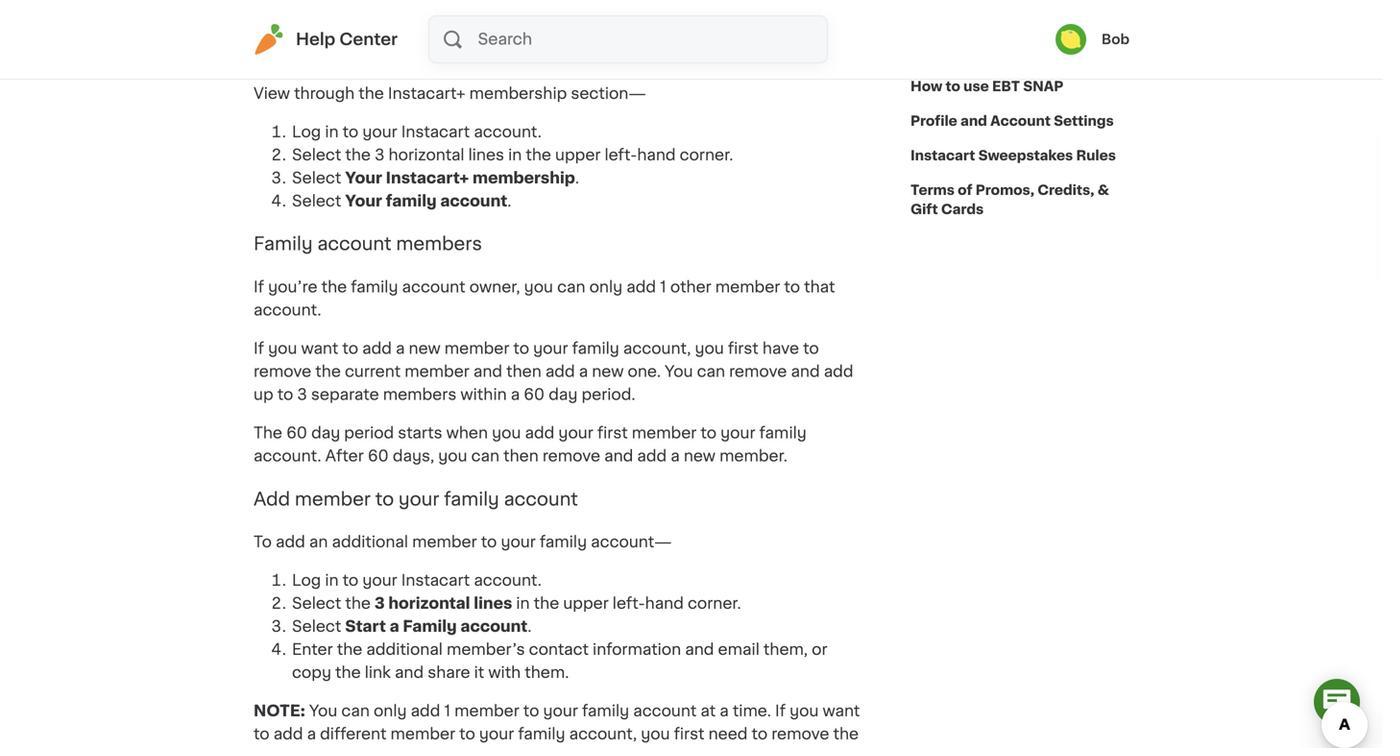 Task type: describe. For each thing, give the bounding box(es) containing it.
& inside the terms of promos, credits, & gift cards
[[1098, 184, 1110, 197]]

you inside if you're the family account owner, you can only add 1 other member to that account.
[[524, 280, 553, 295]]

new inside the 60 day period starts when you add your first member to your family account. after 60 days, you can then remove and add a new member.
[[684, 449, 716, 464]]

in up the contact
[[516, 596, 530, 612]]

you right when at bottom left
[[492, 426, 521, 441]]

add down if you're the family account owner, you can only add 1 other member to that account. at the top of page
[[546, 364, 575, 380]]

upper for membership
[[555, 148, 601, 163]]

additional inside log in to your instacart account. select the 3 horizontal lines in the upper left-hand corner. select start a family account . enter the additional member's contact information and email them, or copy the link and share it with them.
[[366, 642, 443, 658]]

pricing,
[[911, 45, 965, 59]]

account inside you can only add 1 member to your family account at a time. if you want to add a different member to your family account, you first need to remove th
[[633, 704, 697, 719]]

in up view through the instacart+ membership section—
[[508, 25, 522, 40]]

how to use ebt snap link
[[911, 69, 1064, 104]]

first inside the 60 day period starts when you add your first member to your family account. after 60 days, you can then remove and add a new member.
[[597, 426, 628, 441]]

in up help center link at top left
[[325, 1, 339, 17]]

can inside you can only add 1 member to your family account at a time. if you want to add a different member to your family account, you first need to remove th
[[341, 704, 370, 719]]

only inside if you're the family account owner, you can only add 1 other member to that account.
[[590, 280, 623, 295]]

family left account—
[[540, 535, 587, 550]]

member's
[[447, 642, 525, 658]]

and up within
[[474, 364, 503, 380]]

a left different
[[307, 727, 316, 742]]

member.
[[720, 449, 788, 464]]

gift
[[911, 203, 938, 216]]

family inside log in to your instacart account. select the 3 horizontal lines in the upper left-hand corner. select your instacart+ membership . select your family account .
[[386, 194, 437, 209]]

and right link
[[395, 665, 424, 681]]

if inside you can only add 1 member to your family account at a time. if you want to add a different member to your family account, you first need to remove th
[[775, 704, 786, 719]]

account up you're
[[317, 235, 392, 253]]

profile
[[911, 114, 958, 128]]

or
[[812, 642, 828, 658]]

2 your from the top
[[345, 194, 382, 209]]

4 select from the top
[[292, 171, 341, 186]]

upper for family
[[563, 596, 609, 612]]

share
[[428, 665, 470, 681]]

upper for .
[[555, 25, 601, 40]]

account—
[[591, 535, 672, 550]]

account inside log in to your instacart account. select the 3 horizontal lines in the upper left-hand corner. select your instacart+ membership . select your family account .
[[440, 194, 508, 209]]

link
[[365, 665, 391, 681]]

pricing, discounts, & fees link
[[911, 35, 1097, 69]]

1 horizontal spatial new
[[592, 364, 624, 380]]

horizontal for instacart+
[[389, 148, 465, 163]]

discounts,
[[969, 45, 1045, 59]]

user avatar image
[[1056, 24, 1087, 55]]

account. for account
[[474, 1, 542, 17]]

hand for log in to your instacart account. select the 3 horizontal lines in the upper left-hand corner. select start a family account . enter the additional member's contact information and email them, or copy the link and share it with them.
[[645, 596, 684, 612]]

hand for log in to your instacart account. select the 3 horizontal lines in the upper left-hand corner. select your instacart+ membership . select your family account .
[[637, 148, 676, 163]]

day inside the 60 day period starts when you add your first member to your family account. after 60 days, you can then remove and add a new member.
[[311, 426, 340, 441]]

view
[[254, 86, 290, 101]]

use
[[964, 80, 989, 93]]

settings
[[1054, 114, 1114, 128]]

in down view through the instacart+ membership section—
[[508, 148, 522, 163]]

log for log in to your instacart account. select the 3 horizontal lines in the upper left-hand corner. select family account .
[[292, 1, 321, 17]]

add member to your family account
[[254, 490, 578, 508]]

cards
[[942, 203, 984, 216]]

rules
[[1077, 149, 1116, 162]]

that
[[804, 280, 835, 295]]

. down section—
[[575, 171, 579, 186]]

if you want to add a new member to your family account, you first have to remove the current member and then add a new one. you can remove and add up to 3 separate members within a 60 day period.
[[254, 341, 854, 403]]

instacart image
[[254, 24, 284, 55]]

0 vertical spatial members
[[396, 235, 482, 253]]

to
[[254, 535, 272, 550]]

your up member.
[[721, 426, 756, 441]]

starts
[[398, 426, 443, 441]]

your inside log in to your instacart account. select the 3 horizontal lines in the upper left-hand corner. select start a family account . enter the additional member's contact information and email them, or copy the link and share it with them.
[[363, 573, 397, 589]]

1 vertical spatial 60
[[286, 426, 307, 441]]

center
[[340, 31, 398, 48]]

remove inside the 60 day period starts when you add your first member to your family account. after 60 days, you can then remove and add a new member.
[[543, 449, 601, 464]]

add down one.
[[637, 449, 667, 464]]

your up log in to your instacart account. select the 3 horizontal lines in the upper left-hand corner. select start a family account . enter the additional member's contact information and email them, or copy the link and share it with them.
[[501, 535, 536, 550]]

period
[[344, 426, 394, 441]]

help center link
[[254, 24, 398, 55]]

account inside log in to your instacart account. select the 3 horizontal lines in the upper left-hand corner. select family account .
[[403, 48, 470, 63]]

3 for log in to your instacart account. select the 3 horizontal lines in the upper left-hand corner. select your instacart+ membership . select your family account .
[[375, 148, 385, 163]]

an
[[309, 535, 328, 550]]

3 select from the top
[[292, 148, 341, 163]]

log in to your instacart account. select the 3 horizontal lines in the upper left-hand corner. select your instacart+ membership . select your family account .
[[292, 124, 734, 209]]

your inside log in to your instacart account. select the 3 horizontal lines in the upper left-hand corner. select family account .
[[363, 1, 397, 17]]

your inside if you want to add a new member to your family account, you first have to remove the current member and then add a new one. you can remove and add up to 3 separate members within a 60 day period.
[[533, 341, 568, 356]]

lines for .
[[469, 25, 504, 40]]

information
[[593, 642, 681, 658]]

0 vertical spatial additional
[[332, 535, 408, 550]]

help
[[296, 31, 336, 48]]

7 select from the top
[[292, 619, 341, 635]]

enter
[[292, 642, 333, 658]]

copy
[[292, 665, 331, 681]]

credits,
[[1038, 184, 1095, 197]]

you can only add 1 member to your family account at a time. if you want to add a different member to your family account, you first need to remove th
[[254, 704, 860, 748]]

family inside log in to your instacart account. select the 3 horizontal lines in the upper left-hand corner. select family account .
[[345, 48, 399, 63]]

when
[[446, 426, 488, 441]]

it
[[474, 665, 485, 681]]

separate
[[311, 387, 379, 403]]

add down share
[[411, 704, 440, 719]]

Search search field
[[476, 16, 827, 62]]

how
[[911, 80, 943, 93]]

your down period.
[[559, 426, 594, 441]]

account. inside if you're the family account owner, you can only add 1 other member to that account.
[[254, 303, 321, 318]]

. inside log in to your instacart account. select the 3 horizontal lines in the upper left-hand corner. select family account .
[[470, 48, 474, 63]]

profile and account settings
[[911, 114, 1114, 128]]

instacart for log in to your instacart account. select the 3 horizontal lines in the upper left-hand corner. select your instacart+ membership . select your family account .
[[401, 124, 470, 140]]

log for log in to your instacart account. select the 3 horizontal lines in the upper left-hand corner. select your instacart+ membership . select your family account .
[[292, 124, 321, 140]]

you down when at bottom left
[[438, 449, 467, 464]]

1 your from the top
[[345, 171, 382, 186]]

in down through
[[325, 124, 339, 140]]

0 vertical spatial &
[[1048, 45, 1060, 59]]

family up to add an additional member to your family account—
[[444, 490, 499, 508]]

them.
[[525, 665, 569, 681]]

contact
[[529, 642, 589, 658]]

current
[[345, 364, 401, 380]]

you up up
[[268, 341, 297, 356]]

you're
[[268, 280, 318, 295]]

fees
[[1063, 45, 1097, 59]]

you down other
[[695, 341, 724, 356]]

account. inside the 60 day period starts when you add your first member to your family account. after 60 days, you can then remove and add a new member.
[[254, 449, 321, 464]]

add down that
[[824, 364, 854, 380]]

lines for membership
[[469, 148, 504, 163]]

through
[[294, 86, 355, 101]]

60 inside if you want to add a new member to your family account, you first have to remove the current member and then add a new one. you can remove and add up to 3 separate members within a 60 day period.
[[524, 387, 545, 403]]

at
[[701, 704, 716, 719]]

help center
[[296, 31, 398, 48]]

1 select from the top
[[292, 25, 341, 40]]

family inside if you want to add a new member to your family account, you first have to remove the current member and then add a new one. you can remove and add up to 3 separate members within a 60 day period.
[[572, 341, 620, 356]]

and left email
[[685, 642, 714, 658]]

profile and account settings link
[[911, 104, 1114, 138]]

them,
[[764, 642, 808, 658]]

owner,
[[470, 280, 520, 295]]

account inside if you're the family account owner, you can only add 1 other member to that account.
[[402, 280, 466, 295]]

member inside if you're the family account owner, you can only add 1 other member to that account.
[[716, 280, 781, 295]]

email
[[718, 642, 760, 658]]

day inside if you want to add a new member to your family account, you first have to remove the current member and then add a new one. you can remove and add up to 3 separate members within a 60 day period.
[[549, 387, 578, 403]]

pricing, discounts, & fees
[[911, 45, 1097, 59]]

remove inside you can only add 1 member to your family account at a time. if you want to add a different member to your family account, you first need to remove th
[[772, 727, 830, 742]]

your down them.
[[543, 704, 578, 719]]

then inside if you want to add a new member to your family account, you first have to remove the current member and then add a new one. you can remove and add up to 3 separate members within a 60 day period.
[[506, 364, 542, 380]]

if you're the family account owner, you can only add 1 other member to that account.
[[254, 280, 835, 318]]

membership inside log in to your instacart account. select the 3 horizontal lines in the upper left-hand corner. select your instacart+ membership . select your family account .
[[473, 171, 575, 186]]

different
[[320, 727, 387, 742]]

want inside if you want to add a new member to your family account, you first have to remove the current member and then add a new one. you can remove and add up to 3 separate members within a 60 day period.
[[301, 341, 339, 356]]

want inside you can only add 1 member to your family account at a time. if you want to add a different member to your family account, you first need to remove th
[[823, 704, 860, 719]]

you left need
[[641, 727, 670, 742]]

section—
[[571, 86, 646, 101]]

members inside if you want to add a new member to your family account, you first have to remove the current member and then add a new one. you can remove and add up to 3 separate members within a 60 day period.
[[383, 387, 457, 403]]

only inside you can only add 1 member to your family account at a time. if you want to add a different member to your family account, you first need to remove th
[[374, 704, 407, 719]]

terms
[[911, 184, 955, 197]]

add up current
[[362, 341, 392, 356]]

account, inside if you want to add a new member to your family account, you first have to remove the current member and then add a new one. you can remove and add up to 3 separate members within a 60 day period.
[[623, 341, 691, 356]]

period.
[[582, 387, 636, 403]]

note:
[[254, 704, 305, 719]]

3 for log in to your instacart account. select the 3 horizontal lines in the upper left-hand corner. select family account .
[[375, 25, 385, 40]]

after
[[325, 449, 364, 464]]

add right to
[[276, 535, 305, 550]]

add down note:
[[274, 727, 303, 742]]

and down have
[[791, 364, 820, 380]]

0 vertical spatial membership
[[470, 86, 567, 101]]

bob link
[[1056, 24, 1130, 55]]

account inside log in to your instacart account. select the 3 horizontal lines in the upper left-hand corner. select start a family account . enter the additional member's contact information and email them, or copy the link and share it with them.
[[461, 619, 528, 635]]

a up period.
[[579, 364, 588, 380]]

account. for instacart+
[[474, 124, 542, 140]]

you inside if you want to add a new member to your family account, you first have to remove the current member and then add a new one. you can remove and add up to 3 separate members within a 60 day period.
[[665, 364, 693, 380]]

instacart+ inside log in to your instacart account. select the 3 horizontal lines in the upper left-hand corner. select your instacart+ membership . select your family account .
[[386, 171, 469, 186]]

sweepstakes
[[979, 149, 1073, 162]]

left- for .
[[605, 25, 637, 40]]

promos,
[[976, 184, 1035, 197]]

left- for family
[[613, 596, 645, 612]]

terms of promos, credits, & gift cards
[[911, 184, 1110, 216]]

a right within
[[511, 387, 520, 403]]



Task type: locate. For each thing, give the bounding box(es) containing it.
day
[[549, 387, 578, 403], [311, 426, 340, 441]]

1 horizontal spatial only
[[590, 280, 623, 295]]

0 horizontal spatial 60
[[286, 426, 307, 441]]

2 select from the top
[[292, 48, 341, 63]]

your
[[363, 1, 397, 17], [363, 124, 397, 140], [533, 341, 568, 356], [559, 426, 594, 441], [721, 426, 756, 441], [399, 490, 440, 508], [501, 535, 536, 550], [363, 573, 397, 589], [543, 704, 578, 719], [479, 727, 514, 742]]

upper up section—
[[555, 25, 601, 40]]

2 vertical spatial family
[[403, 619, 457, 635]]

the
[[254, 426, 282, 441]]

1 vertical spatial 1
[[444, 704, 451, 719]]

then inside the 60 day period starts when you add your first member to your family account. after 60 days, you can then remove and add a new member.
[[504, 449, 539, 464]]

0 vertical spatial account,
[[623, 341, 691, 356]]

if
[[254, 280, 264, 295], [254, 341, 264, 356], [775, 704, 786, 719]]

if right time.
[[775, 704, 786, 719]]

can inside the 60 day period starts when you add your first member to your family account. after 60 days, you can then remove and add a new member.
[[471, 449, 500, 464]]

2 horizontal spatial new
[[684, 449, 716, 464]]

you up different
[[309, 704, 338, 719]]

0 horizontal spatial want
[[301, 341, 339, 356]]

2 horizontal spatial family
[[403, 619, 457, 635]]

3 up family account members
[[375, 148, 385, 163]]

0 vertical spatial first
[[728, 341, 759, 356]]

0 horizontal spatial first
[[597, 426, 628, 441]]

1 inside if you're the family account owner, you can only add 1 other member to that account.
[[660, 280, 667, 295]]

2 vertical spatial 60
[[368, 449, 389, 464]]

new
[[409, 341, 441, 356], [592, 364, 624, 380], [684, 449, 716, 464]]

you right one.
[[665, 364, 693, 380]]

instacart sweepstakes rules link
[[911, 138, 1116, 173]]

0 vertical spatial your
[[345, 171, 382, 186]]

if up up
[[254, 341, 264, 356]]

0 horizontal spatial you
[[309, 704, 338, 719]]

a inside log in to your instacart account. select the 3 horizontal lines in the upper left-hand corner. select start a family account . enter the additional member's contact information and email them, or copy the link and share it with them.
[[390, 619, 399, 635]]

the inside if you're the family account owner, you can only add 1 other member to that account.
[[321, 280, 347, 295]]

your down if you're the family account owner, you can only add 1 other member to that account. at the top of page
[[533, 341, 568, 356]]

to inside if you're the family account owner, you can only add 1 other member to that account.
[[784, 280, 800, 295]]

2 log from the top
[[292, 124, 321, 140]]

& down rules
[[1098, 184, 1110, 197]]

1 horizontal spatial 60
[[368, 449, 389, 464]]

horizontal inside log in to your instacart account. select the 3 horizontal lines in the upper left-hand corner. select your instacart+ membership . select your family account .
[[389, 148, 465, 163]]

additional right an
[[332, 535, 408, 550]]

horizontal down view through the instacart+ membership section—
[[389, 148, 465, 163]]

first inside if you want to add a new member to your family account, you first have to remove the current member and then add a new one. you can remove and add up to 3 separate members within a 60 day period.
[[728, 341, 759, 356]]

1 horizontal from the top
[[389, 25, 465, 40]]

time.
[[733, 704, 772, 719]]

to add an additional member to your family account—
[[254, 535, 672, 550]]

to inside log in to your instacart account. select the 3 horizontal lines in the upper left-hand corner. select start a family account . enter the additional member's contact information and email them, or copy the link and share it with them.
[[343, 573, 359, 589]]

account,
[[623, 341, 691, 356], [569, 727, 637, 742]]

then
[[506, 364, 542, 380], [504, 449, 539, 464]]

want
[[301, 341, 339, 356], [823, 704, 860, 719]]

upper down section—
[[555, 148, 601, 163]]

left- down section—
[[605, 148, 637, 163]]

lines inside log in to your instacart account. select the 3 horizontal lines in the upper left-hand corner. select start a family account . enter the additional member's contact information and email them, or copy the link and share it with them.
[[474, 596, 512, 612]]

upper inside log in to your instacart account. select the 3 horizontal lines in the upper left-hand corner. select your instacart+ membership . select your family account .
[[555, 148, 601, 163]]

1 vertical spatial you
[[309, 704, 338, 719]]

family inside if you're the family account owner, you can only add 1 other member to that account.
[[351, 280, 398, 295]]

up
[[254, 387, 273, 403]]

log inside log in to your instacart account. select the 3 horizontal lines in the upper left-hand corner. select start a family account . enter the additional member's contact information and email them, or copy the link and share it with them.
[[292, 573, 321, 589]]

horizontal up view through the instacart+ membership section—
[[389, 25, 465, 40]]

60 down period
[[368, 449, 389, 464]]

a
[[396, 341, 405, 356], [579, 364, 588, 380], [511, 387, 520, 403], [671, 449, 680, 464], [390, 619, 399, 635], [720, 704, 729, 719], [307, 727, 316, 742]]

first down at
[[674, 727, 705, 742]]

1
[[660, 280, 667, 295], [444, 704, 451, 719]]

then down within
[[504, 449, 539, 464]]

3
[[375, 25, 385, 40], [375, 148, 385, 163], [297, 387, 307, 403], [375, 596, 385, 612]]

1 vertical spatial upper
[[555, 148, 601, 163]]

remove
[[254, 364, 312, 380], [729, 364, 787, 380], [543, 449, 601, 464], [772, 727, 830, 742]]

0 horizontal spatial new
[[409, 341, 441, 356]]

account, inside you can only add 1 member to your family account at a time. if you want to add a different member to your family account, you first need to remove th
[[569, 727, 637, 742]]

if left you're
[[254, 280, 264, 295]]

you inside you can only add 1 member to your family account at a time. if you want to add a different member to your family account, you first need to remove th
[[309, 704, 338, 719]]

1 vertical spatial additional
[[366, 642, 443, 658]]

account
[[403, 48, 470, 63], [440, 194, 508, 209], [317, 235, 392, 253], [402, 280, 466, 295], [504, 490, 578, 508], [461, 619, 528, 635], [633, 704, 697, 719]]

start
[[345, 619, 386, 635]]

60 right the
[[286, 426, 307, 441]]

. up owner,
[[508, 194, 512, 209]]

instacart inside log in to your instacart account. select the 3 horizontal lines in the upper left-hand corner. select start a family account . enter the additional member's contact information and email them, or copy the link and share it with them.
[[401, 573, 470, 589]]

instacart down to add an additional member to your family account—
[[401, 573, 470, 589]]

horizontal down to add an additional member to your family account—
[[389, 596, 470, 612]]

0 vertical spatial corner.
[[680, 25, 734, 40]]

hand for log in to your instacart account. select the 3 horizontal lines in the upper left-hand corner. select family account .
[[637, 25, 676, 40]]

a right at
[[720, 704, 729, 719]]

3 horizontal from the top
[[389, 596, 470, 612]]

instacart inside log in to your instacart account. select the 3 horizontal lines in the upper left-hand corner. select family account .
[[401, 1, 470, 17]]

0 vertical spatial you
[[665, 364, 693, 380]]

instacart down view through the instacart+ membership section—
[[401, 124, 470, 140]]

0 horizontal spatial &
[[1048, 45, 1060, 59]]

account up view through the instacart+ membership section—
[[403, 48, 470, 63]]

3 inside log in to your instacart account. select the 3 horizontal lines in the upper left-hand corner. select start a family account . enter the additional member's contact information and email them, or copy the link and share it with them.
[[375, 596, 385, 612]]

5 select from the top
[[292, 194, 341, 209]]

log up help
[[292, 1, 321, 17]]

1 vertical spatial then
[[504, 449, 539, 464]]

and down period.
[[605, 449, 634, 464]]

instacart+ down center
[[388, 86, 466, 101]]

log in to your instacart account. select the 3 horizontal lines in the upper left-hand corner. select family account .
[[292, 1, 734, 63]]

0 horizontal spatial only
[[374, 704, 407, 719]]

add left other
[[627, 280, 656, 295]]

instacart+
[[388, 86, 466, 101], [386, 171, 469, 186]]

log inside log in to your instacart account. select the 3 horizontal lines in the upper left-hand corner. select your instacart+ membership . select your family account .
[[292, 124, 321, 140]]

1 vertical spatial instacart+
[[386, 171, 469, 186]]

a up current
[[396, 341, 405, 356]]

1 vertical spatial first
[[597, 426, 628, 441]]

member inside the 60 day period starts when you add your first member to your family account. after 60 days, you can then remove and add a new member.
[[632, 426, 697, 441]]

1 vertical spatial members
[[383, 387, 457, 403]]

can up different
[[341, 704, 370, 719]]

new up starts
[[409, 341, 441, 356]]

left- for membership
[[605, 148, 637, 163]]

new left member.
[[684, 449, 716, 464]]

add
[[254, 490, 290, 508]]

remove right need
[[772, 727, 830, 742]]

horizontal inside log in to your instacart account. select the 3 horizontal lines in the upper left-hand corner. select start a family account . enter the additional member's contact information and email them, or copy the link and share it with them.
[[389, 596, 470, 612]]

upper inside log in to your instacart account. select the 3 horizontal lines in the upper left-hand corner. select family account .
[[555, 25, 601, 40]]

account. inside log in to your instacart account. select the 3 horizontal lines in the upper left-hand corner. select start a family account . enter the additional member's contact information and email them, or copy the link and share it with them.
[[474, 573, 542, 589]]

instacart inside log in to your instacart account. select the 3 horizontal lines in the upper left-hand corner. select your instacart+ membership . select your family account .
[[401, 124, 470, 140]]

1 left other
[[660, 280, 667, 295]]

1 vertical spatial left-
[[605, 148, 637, 163]]

and inside the 60 day period starts when you add your first member to your family account. after 60 days, you can then remove and add a new member.
[[605, 449, 634, 464]]

can inside if you're the family account owner, you can only add 1 other member to that account.
[[557, 280, 586, 295]]

horizontal inside log in to your instacart account. select the 3 horizontal lines in the upper left-hand corner. select family account .
[[389, 25, 465, 40]]

1 vertical spatial your
[[345, 194, 382, 209]]

member
[[716, 280, 781, 295], [445, 341, 510, 356], [405, 364, 470, 380], [632, 426, 697, 441], [295, 490, 371, 508], [412, 535, 477, 550], [455, 704, 520, 719], [391, 727, 456, 742]]

account, up one.
[[623, 341, 691, 356]]

remove up up
[[254, 364, 312, 380]]

lines inside log in to your instacart account. select the 3 horizontal lines in the upper left-hand corner. select family account .
[[469, 25, 504, 40]]

log inside log in to your instacart account. select the 3 horizontal lines in the upper left-hand corner. select family account .
[[292, 1, 321, 17]]

3 inside log in to your instacart account. select the 3 horizontal lines in the upper left-hand corner. select your instacart+ membership . select your family account .
[[375, 148, 385, 163]]

account. inside log in to your instacart account. select the 3 horizontal lines in the upper left-hand corner. select family account .
[[474, 1, 542, 17]]

select
[[292, 25, 341, 40], [292, 48, 341, 63], [292, 148, 341, 163], [292, 171, 341, 186], [292, 194, 341, 209], [292, 596, 341, 612], [292, 619, 341, 635]]

horizontal for account
[[389, 25, 465, 40]]

account left at
[[633, 704, 697, 719]]

only down link
[[374, 704, 407, 719]]

corner. inside log in to your instacart account. select the 3 horizontal lines in the upper left-hand corner. select your instacart+ membership . select your family account .
[[680, 148, 734, 163]]

60 up the 60 day period starts when you add your first member to your family account. after 60 days, you can then remove and add a new member.
[[524, 387, 545, 403]]

1 vertical spatial day
[[311, 426, 340, 441]]

lines inside log in to your instacart account. select the 3 horizontal lines in the upper left-hand corner. select your instacart+ membership . select your family account .
[[469, 148, 504, 163]]

in down an
[[325, 573, 339, 589]]

family up family account members
[[386, 194, 437, 209]]

1 horizontal spatial first
[[674, 727, 705, 742]]

to
[[343, 1, 359, 17], [946, 80, 961, 93], [343, 124, 359, 140], [784, 280, 800, 295], [342, 341, 358, 356], [513, 341, 529, 356], [803, 341, 819, 356], [277, 387, 293, 403], [701, 426, 717, 441], [375, 490, 394, 508], [481, 535, 497, 550], [343, 573, 359, 589], [523, 704, 539, 719], [254, 727, 270, 742], [459, 727, 475, 742], [752, 727, 768, 742]]

family down center
[[345, 48, 399, 63]]

. up the contact
[[528, 619, 532, 635]]

0 vertical spatial lines
[[469, 25, 504, 40]]

1 horizontal spatial family
[[345, 48, 399, 63]]

day left period.
[[549, 387, 578, 403]]

2 horizontal from the top
[[389, 148, 465, 163]]

your inside log in to your instacart account. select the 3 horizontal lines in the upper left-hand corner. select your instacart+ membership . select your family account .
[[363, 124, 397, 140]]

terms of promos, credits, & gift cards link
[[911, 173, 1130, 227]]

3 up the start
[[375, 596, 385, 612]]

with
[[488, 665, 521, 681]]

0 vertical spatial upper
[[555, 25, 601, 40]]

1 vertical spatial new
[[592, 364, 624, 380]]

6 select from the top
[[292, 596, 341, 612]]

new up period.
[[592, 364, 624, 380]]

within
[[461, 387, 507, 403]]

1 vertical spatial horizontal
[[389, 148, 465, 163]]

left- inside log in to your instacart account. select the 3 horizontal lines in the upper left-hand corner. select your instacart+ membership . select your family account .
[[605, 148, 637, 163]]

2 horizontal spatial 60
[[524, 387, 545, 403]]

log down through
[[292, 124, 321, 140]]

your down with
[[479, 727, 514, 742]]

0 vertical spatial horizontal
[[389, 25, 465, 40]]

and inside profile and account settings link
[[961, 114, 988, 128]]

to inside log in to your instacart account. select the 3 horizontal lines in the upper left-hand corner. select your instacart+ membership . select your family account .
[[343, 124, 359, 140]]

0 vertical spatial left-
[[605, 25, 637, 40]]

lines for family
[[474, 596, 512, 612]]

2 horizontal spatial first
[[728, 341, 759, 356]]

lines down view through the instacart+ membership section—
[[469, 148, 504, 163]]

1 vertical spatial account,
[[569, 727, 637, 742]]

& left fees
[[1048, 45, 1060, 59]]

1 vertical spatial log
[[292, 124, 321, 140]]

log in to your instacart account. select the 3 horizontal lines in the upper left-hand corner. select start a family account . enter the additional member's contact information and email them, or copy the link and share it with them.
[[292, 573, 828, 681]]

family down them.
[[518, 727, 565, 742]]

horizontal
[[389, 25, 465, 40], [389, 148, 465, 163], [389, 596, 470, 612]]

log for log in to your instacart account. select the 3 horizontal lines in the upper left-hand corner. select start a family account . enter the additional member's contact information and email them, or copy the link and share it with them.
[[292, 573, 321, 589]]

1 vertical spatial corner.
[[680, 148, 734, 163]]

2 vertical spatial first
[[674, 727, 705, 742]]

need
[[709, 727, 748, 742]]

hand down section—
[[637, 148, 676, 163]]

1 horizontal spatial day
[[549, 387, 578, 403]]

instacart for log in to your instacart account. select the 3 horizontal lines in the upper left-hand corner. select start a family account . enter the additional member's contact information and email them, or copy the link and share it with them.
[[401, 573, 470, 589]]

instacart+ down view through the instacart+ membership section—
[[386, 171, 469, 186]]

members up owner,
[[396, 235, 482, 253]]

1 vertical spatial family
[[254, 235, 313, 253]]

2 vertical spatial left-
[[613, 596, 645, 612]]

0 vertical spatial hand
[[637, 25, 676, 40]]

can
[[557, 280, 586, 295], [697, 364, 725, 380], [471, 449, 500, 464], [341, 704, 370, 719]]

1 vertical spatial want
[[823, 704, 860, 719]]

left- inside log in to your instacart account. select the 3 horizontal lines in the upper left-hand corner. select family account .
[[605, 25, 637, 40]]

1 vertical spatial hand
[[637, 148, 676, 163]]

upper inside log in to your instacart account. select the 3 horizontal lines in the upper left-hand corner. select start a family account . enter the additional member's contact information and email them, or copy the link and share it with them.
[[563, 596, 609, 612]]

0 horizontal spatial 1
[[444, 704, 451, 719]]

can right owner,
[[557, 280, 586, 295]]

0 vertical spatial 1
[[660, 280, 667, 295]]

and down the use
[[961, 114, 988, 128]]

if inside if you want to add a new member to your family account, you first have to remove the current member and then add a new one. you can remove and add up to 3 separate members within a 60 day period.
[[254, 341, 264, 356]]

remove down have
[[729, 364, 787, 380]]

0 vertical spatial family
[[345, 48, 399, 63]]

corner. for log in to your instacart account. select the 3 horizontal lines in the upper left-hand corner. select your instacart+ membership . select your family account .
[[680, 148, 734, 163]]

0 horizontal spatial family
[[254, 235, 313, 253]]

0 vertical spatial new
[[409, 341, 441, 356]]

if for if you're the family account owner, you can only add 1 other member to that account.
[[254, 280, 264, 295]]

upper
[[555, 25, 601, 40], [555, 148, 601, 163], [563, 596, 609, 612]]

view through the instacart+ membership section—
[[254, 86, 646, 101]]

2 vertical spatial lines
[[474, 596, 512, 612]]

1 vertical spatial only
[[374, 704, 407, 719]]

the 60 day period starts when you add your first member to your family account. after 60 days, you can then remove and add a new member.
[[254, 426, 807, 464]]

0 vertical spatial day
[[549, 387, 578, 403]]

2 vertical spatial horizontal
[[389, 596, 470, 612]]

log
[[292, 1, 321, 17], [292, 124, 321, 140], [292, 573, 321, 589]]

2 vertical spatial if
[[775, 704, 786, 719]]

to inside log in to your instacart account. select the 3 horizontal lines in the upper left-hand corner. select family account .
[[343, 1, 359, 17]]

&
[[1048, 45, 1060, 59], [1098, 184, 1110, 197]]

60
[[524, 387, 545, 403], [286, 426, 307, 441], [368, 449, 389, 464]]

instacart for log in to your instacart account. select the 3 horizontal lines in the upper left-hand corner. select family account .
[[401, 1, 470, 17]]

0 horizontal spatial day
[[311, 426, 340, 441]]

0 vertical spatial then
[[506, 364, 542, 380]]

left-
[[605, 25, 637, 40], [605, 148, 637, 163], [613, 596, 645, 612]]

account up member's
[[461, 619, 528, 635]]

account up owner,
[[440, 194, 508, 209]]

2 vertical spatial corner.
[[688, 596, 741, 612]]

0 vertical spatial want
[[301, 341, 339, 356]]

additional up link
[[366, 642, 443, 658]]

membership
[[470, 86, 567, 101], [473, 171, 575, 186]]

instacart up view through the instacart+ membership section—
[[401, 1, 470, 17]]

corner. inside log in to your instacart account. select the 3 horizontal lines in the upper left-hand corner. select family account .
[[680, 25, 734, 40]]

0 vertical spatial log
[[292, 1, 321, 17]]

members up starts
[[383, 387, 457, 403]]

snap
[[1024, 80, 1064, 93]]

1 horizontal spatial 1
[[660, 280, 667, 295]]

1 inside you can only add 1 member to your family account at a time. if you want to add a different member to your family account, you first need to remove th
[[444, 704, 451, 719]]

2 vertical spatial log
[[292, 573, 321, 589]]

3 right up
[[297, 387, 307, 403]]

of
[[958, 184, 973, 197]]

you
[[665, 364, 693, 380], [309, 704, 338, 719]]

lines up member's
[[474, 596, 512, 612]]

account. inside log in to your instacart account. select the 3 horizontal lines in the upper left-hand corner. select your instacart+ membership . select your family account .
[[474, 124, 542, 140]]

3 inside log in to your instacart account. select the 3 horizontal lines in the upper left-hand corner. select family account .
[[375, 25, 385, 40]]

log down an
[[292, 573, 321, 589]]

add down if you want to add a new member to your family account, you first have to remove the current member and then add a new one. you can remove and add up to 3 separate members within a 60 day period.
[[525, 426, 555, 441]]

3 log from the top
[[292, 573, 321, 589]]

family down information
[[582, 704, 630, 719]]

corner. inside log in to your instacart account. select the 3 horizontal lines in the upper left-hand corner. select start a family account . enter the additional member's contact information and email them, or copy the link and share it with them.
[[688, 596, 741, 612]]

want down or
[[823, 704, 860, 719]]

hand inside log in to your instacart account. select the 3 horizontal lines in the upper left-hand corner. select start a family account . enter the additional member's contact information and email them, or copy the link and share it with them.
[[645, 596, 684, 612]]

hand
[[637, 25, 676, 40], [637, 148, 676, 163], [645, 596, 684, 612]]

left- inside log in to your instacart account. select the 3 horizontal lines in the upper left-hand corner. select start a family account . enter the additional member's contact information and email them, or copy the link and share it with them.
[[613, 596, 645, 612]]

instacart sweepstakes rules
[[911, 149, 1116, 162]]

how to use ebt snap
[[911, 80, 1064, 93]]

horizontal for a
[[389, 596, 470, 612]]

a right the start
[[390, 619, 399, 635]]

1 vertical spatial &
[[1098, 184, 1110, 197]]

remove down period.
[[543, 449, 601, 464]]

1 log from the top
[[292, 1, 321, 17]]

0 vertical spatial 60
[[524, 387, 545, 403]]

1 horizontal spatial &
[[1098, 184, 1110, 197]]

1 vertical spatial membership
[[473, 171, 575, 186]]

one.
[[628, 364, 661, 380]]

add inside if you're the family account owner, you can only add 1 other member to that account.
[[627, 280, 656, 295]]

2 vertical spatial upper
[[563, 596, 609, 612]]

bob
[[1102, 33, 1130, 46]]

corner. for log in to your instacart account. select the 3 horizontal lines in the upper left-hand corner. select start a family account . enter the additional member's contact information and email them, or copy the link and share it with them.
[[688, 596, 741, 612]]

your down days,
[[399, 490, 440, 508]]

1 horizontal spatial want
[[823, 704, 860, 719]]

0 vertical spatial if
[[254, 280, 264, 295]]

family up period.
[[572, 341, 620, 356]]

your
[[345, 171, 382, 186], [345, 194, 382, 209]]

family
[[345, 48, 399, 63], [254, 235, 313, 253], [403, 619, 457, 635]]

. inside log in to your instacart account. select the 3 horizontal lines in the upper left-hand corner. select start a family account . enter the additional member's contact information and email them, or copy the link and share it with them.
[[528, 619, 532, 635]]

ebt
[[993, 80, 1020, 93]]

0 vertical spatial instacart+
[[388, 86, 466, 101]]

can inside if you want to add a new member to your family account, you first have to remove the current member and then add a new one. you can remove and add up to 3 separate members within a 60 day period.
[[697, 364, 725, 380]]

corner. for log in to your instacart account. select the 3 horizontal lines in the upper left-hand corner. select family account .
[[680, 25, 734, 40]]

family inside log in to your instacart account. select the 3 horizontal lines in the upper left-hand corner. select start a family account . enter the additional member's contact information and email them, or copy the link and share it with them.
[[403, 619, 457, 635]]

family account members
[[254, 235, 482, 253]]

family up member.
[[760, 426, 807, 441]]

1 vertical spatial if
[[254, 341, 264, 356]]

account. for a
[[474, 573, 542, 589]]

other
[[670, 280, 712, 295]]

hand inside log in to your instacart account. select the 3 horizontal lines in the upper left-hand corner. select family account .
[[637, 25, 676, 40]]

add
[[627, 280, 656, 295], [362, 341, 392, 356], [546, 364, 575, 380], [824, 364, 854, 380], [525, 426, 555, 441], [637, 449, 667, 464], [276, 535, 305, 550], [411, 704, 440, 719], [274, 727, 303, 742]]

your up the start
[[363, 573, 397, 589]]

lines up view through the instacart+ membership section—
[[469, 25, 504, 40]]

1 vertical spatial lines
[[469, 148, 504, 163]]

. up view through the instacart+ membership section—
[[470, 48, 474, 63]]

the
[[345, 25, 371, 40], [526, 25, 551, 40], [359, 86, 384, 101], [345, 148, 371, 163], [526, 148, 551, 163], [321, 280, 347, 295], [315, 364, 341, 380], [345, 596, 371, 612], [534, 596, 559, 612], [337, 642, 363, 658], [335, 665, 361, 681]]

a inside the 60 day period starts when you add your first member to your family account. after 60 days, you can then remove and add a new member.
[[671, 449, 680, 464]]

first inside you can only add 1 member to your family account at a time. if you want to add a different member to your family account, you first need to remove th
[[674, 727, 705, 742]]

2 vertical spatial new
[[684, 449, 716, 464]]

.
[[470, 48, 474, 63], [575, 171, 579, 186], [508, 194, 512, 209], [528, 619, 532, 635]]

account
[[991, 114, 1051, 128]]

the inside if you want to add a new member to your family account, you first have to remove the current member and then add a new one. you can remove and add up to 3 separate members within a 60 day period.
[[315, 364, 341, 380]]

3 inside if you want to add a new member to your family account, you first have to remove the current member and then add a new one. you can remove and add up to 3 separate members within a 60 day period.
[[297, 387, 307, 403]]

1 horizontal spatial you
[[665, 364, 693, 380]]

account down the 60 day period starts when you add your first member to your family account. after 60 days, you can then remove and add a new member.
[[504, 490, 578, 508]]

if inside if you're the family account owner, you can only add 1 other member to that account.
[[254, 280, 264, 295]]

to inside the 60 day period starts when you add your first member to your family account. after 60 days, you can then remove and add a new member.
[[701, 426, 717, 441]]

days,
[[393, 449, 434, 464]]

family inside the 60 day period starts when you add your first member to your family account. after 60 days, you can then remove and add a new member.
[[760, 426, 807, 441]]

can right one.
[[697, 364, 725, 380]]

hand inside log in to your instacart account. select the 3 horizontal lines in the upper left-hand corner. select your instacart+ membership . select your family account .
[[637, 148, 676, 163]]

instacart down profile
[[911, 149, 976, 162]]

3 for log in to your instacart account. select the 3 horizontal lines in the upper left-hand corner. select start a family account . enter the additional member's contact information and email them, or copy the link and share it with them.
[[375, 596, 385, 612]]

have
[[763, 341, 799, 356]]

you right time.
[[790, 704, 819, 719]]

0 vertical spatial only
[[590, 280, 623, 295]]

instacart
[[401, 1, 470, 17], [401, 124, 470, 140], [911, 149, 976, 162], [401, 573, 470, 589]]

if for if you want to add a new member to your family account, you first have to remove the current member and then add a new one. you can remove and add up to 3 separate members within a 60 day period.
[[254, 341, 264, 356]]

hand up section—
[[637, 25, 676, 40]]

2 vertical spatial hand
[[645, 596, 684, 612]]



Task type: vqa. For each thing, say whether or not it's contained in the screenshot.
the rightmost Family
yes



